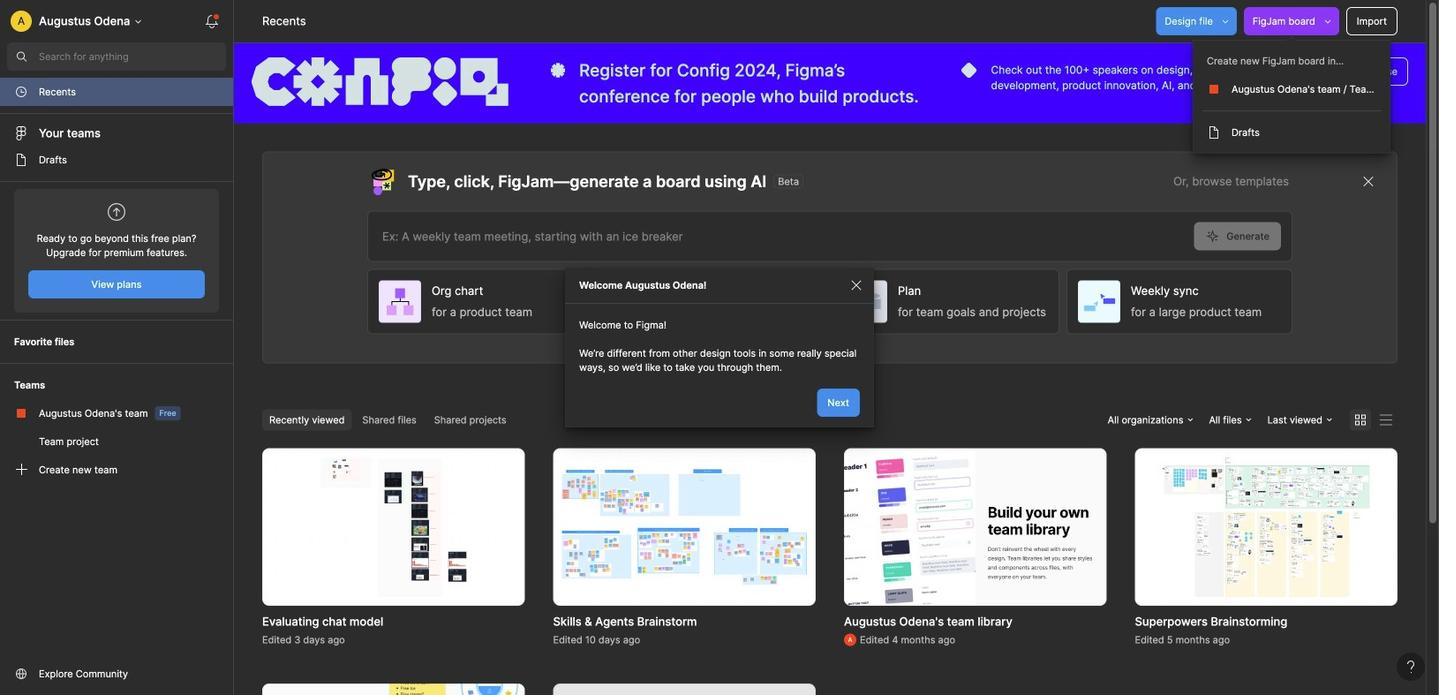 Task type: describe. For each thing, give the bounding box(es) containing it.
page 16 image
[[1207, 125, 1221, 140]]

Search for anything text field
[[39, 49, 226, 64]]

community 16 image
[[14, 667, 28, 681]]

bell 32 image
[[198, 7, 226, 35]]



Task type: locate. For each thing, give the bounding box(es) containing it.
page 16 image
[[14, 153, 28, 167]]

Ex: A weekly team meeting, starting with an ice breaker field
[[368, 212, 1194, 261]]

recent 16 image
[[14, 85, 28, 99]]

team project list checkbox item
[[1193, 47, 1391, 147]]

file thumbnail image
[[844, 448, 1107, 606], [321, 457, 467, 597], [1163, 457, 1370, 597], [562, 469, 807, 585]]

search 32 image
[[7, 42, 35, 71]]



Task type: vqa. For each thing, say whether or not it's contained in the screenshot.
"Team stand up" image
no



